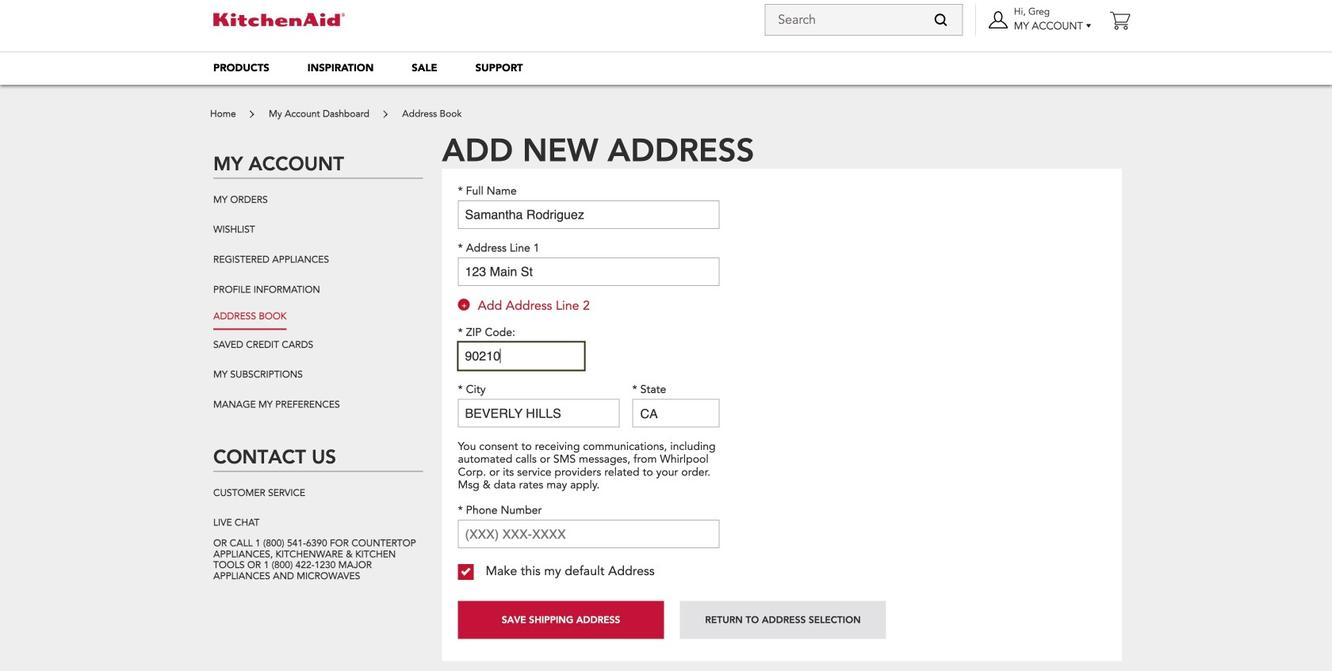Task type: vqa. For each thing, say whether or not it's contained in the screenshot.
ADDRESS LINE 1 text box
yes



Task type: describe. For each thing, give the bounding box(es) containing it.
support element
[[476, 61, 523, 75]]

Name text field
[[458, 201, 720, 229]]

kitchenaid image
[[213, 13, 345, 26]]

sale element
[[412, 61, 437, 75]]

Search search field
[[765, 4, 963, 36]]

City text field
[[458, 399, 620, 428]]



Task type: locate. For each thing, give the bounding box(es) containing it.
Phone Number telephone field
[[458, 520, 720, 549]]

menu
[[194, 52, 1138, 85]]

Zip Code text field
[[458, 342, 585, 371]]

main content
[[202, 99, 1130, 672]]

inspiration element
[[308, 61, 374, 75]]

Address Line 1 text field
[[458, 258, 720, 286]]

products element
[[213, 61, 269, 75]]



